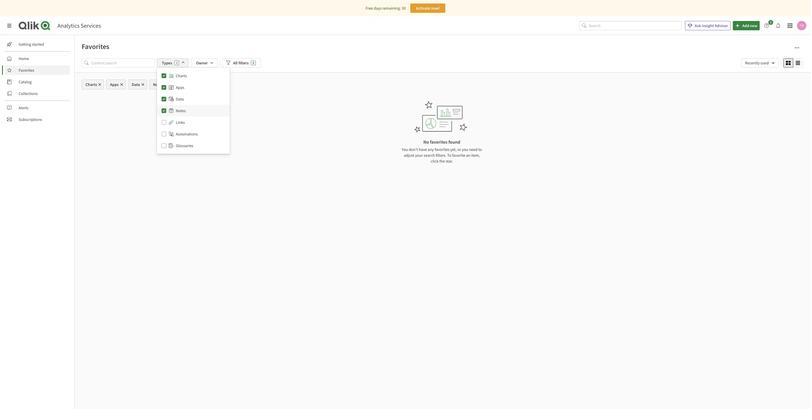 Task type: vqa. For each thing, say whether or not it's contained in the screenshot.
Free
yes



Task type: locate. For each thing, give the bounding box(es) containing it.
1 horizontal spatial 4
[[252, 61, 254, 65]]

4 right filters
[[252, 61, 254, 65]]

favorites
[[430, 139, 448, 145], [435, 147, 450, 152]]

no
[[423, 139, 429, 145]]

add new
[[742, 23, 758, 28]]

charts up 'clear'
[[176, 73, 187, 78]]

1 vertical spatial favorites
[[435, 147, 450, 152]]

filters region
[[82, 57, 804, 154]]

data inside button
[[132, 82, 140, 87]]

Search text field
[[589, 21, 682, 30]]

home link
[[5, 54, 70, 63]]

0 vertical spatial data
[[132, 82, 140, 87]]

remaining:
[[383, 6, 401, 11]]

favorites up the catalog
[[19, 68, 34, 73]]

found
[[449, 139, 460, 145]]

add
[[742, 23, 749, 28]]

apps right charts button
[[110, 82, 119, 87]]

your
[[415, 153, 423, 158]]

apps
[[110, 82, 119, 87], [176, 85, 184, 90]]

services
[[81, 22, 101, 29]]

0 horizontal spatial 4
[[176, 61, 178, 65]]

all filters
[[233, 60, 249, 66]]

30
[[402, 6, 406, 11]]

getting started link
[[5, 40, 70, 49]]

all
[[233, 60, 238, 66]]

charts left apps button
[[85, 82, 97, 87]]

0 horizontal spatial favorites
[[19, 68, 34, 73]]

filters.
[[436, 153, 447, 158]]

clear
[[177, 82, 186, 87]]

notes up the links
[[176, 108, 186, 113]]

free
[[366, 6, 373, 11]]

4
[[176, 61, 178, 65], [252, 61, 254, 65]]

1 horizontal spatial charts
[[176, 73, 187, 78]]

0 vertical spatial favorites
[[430, 139, 448, 145]]

3 button
[[762, 20, 775, 30]]

1 vertical spatial favorites
[[19, 68, 34, 73]]

clear all
[[177, 82, 191, 87]]

1 vertical spatial notes
[[176, 108, 186, 113]]

no favorites found you don't have any favorites yet, or you need to adjust your search filters. to favorite an item, click the star.
[[402, 139, 482, 164]]

1 vertical spatial charts
[[85, 82, 97, 87]]

to
[[447, 153, 451, 158]]

filters
[[238, 60, 249, 66]]

need
[[469, 147, 478, 152]]

notes button
[[149, 80, 170, 90]]

data inside filters 'region'
[[176, 97, 184, 102]]

subscriptions link
[[5, 115, 70, 124]]

0 horizontal spatial apps
[[110, 82, 119, 87]]

1 horizontal spatial apps
[[176, 85, 184, 90]]

Recently used field
[[741, 58, 779, 68]]

used
[[761, 60, 769, 66]]

all
[[187, 82, 191, 87]]

add new button
[[733, 21, 760, 30]]

clear all button
[[172, 80, 196, 90]]

0 vertical spatial charts
[[176, 73, 187, 78]]

favorites up filters.
[[435, 147, 450, 152]]

data right apps button
[[132, 82, 140, 87]]

search
[[424, 153, 435, 158]]

notes inside filters 'region'
[[176, 108, 186, 113]]

navigation pane element
[[0, 37, 74, 127]]

to
[[478, 147, 482, 152]]

favorites up any
[[430, 139, 448, 145]]

you
[[402, 147, 408, 152]]

switch view group
[[784, 58, 803, 68]]

notes inside button
[[153, 82, 163, 87]]

collections link
[[5, 89, 70, 98]]

free days remaining: 30
[[366, 6, 406, 11]]

star.
[[446, 159, 453, 164]]

Content search text field
[[91, 58, 155, 68]]

0 vertical spatial notes
[[153, 82, 163, 87]]

recently used
[[745, 60, 769, 66]]

favorites
[[82, 42, 109, 51], [19, 68, 34, 73]]

analytics
[[57, 22, 80, 29]]

1 vertical spatial data
[[176, 97, 184, 102]]

charts inside button
[[85, 82, 97, 87]]

data
[[132, 82, 140, 87], [176, 97, 184, 102]]

1 horizontal spatial data
[[176, 97, 184, 102]]

favorites down the services
[[82, 42, 109, 51]]

1 4 from the left
[[176, 61, 178, 65]]

notes
[[153, 82, 163, 87], [176, 108, 186, 113]]

data down 'clear'
[[176, 97, 184, 102]]

data button
[[128, 80, 147, 90]]

adjust
[[404, 153, 414, 158]]

item,
[[471, 153, 480, 158]]

0 horizontal spatial data
[[132, 82, 140, 87]]

charts
[[176, 73, 187, 78], [85, 82, 97, 87]]

4 right types
[[176, 61, 178, 65]]

notes right data button at the top
[[153, 82, 163, 87]]

subscriptions
[[19, 117, 42, 122]]

owner
[[196, 60, 208, 66]]

1 horizontal spatial notes
[[176, 108, 186, 113]]

favorites inside navigation pane element
[[19, 68, 34, 73]]

the
[[439, 159, 445, 164]]

insight
[[702, 23, 714, 28]]

0 horizontal spatial charts
[[85, 82, 97, 87]]

charts button
[[82, 80, 104, 90]]

0 horizontal spatial notes
[[153, 82, 163, 87]]

0 vertical spatial favorites
[[82, 42, 109, 51]]

apps left all
[[176, 85, 184, 90]]



Task type: describe. For each thing, give the bounding box(es) containing it.
ask
[[695, 23, 701, 28]]

getting
[[19, 42, 31, 47]]

automations
[[176, 132, 198, 137]]

or
[[458, 147, 461, 152]]

advisor
[[715, 23, 728, 28]]

apps button
[[106, 80, 126, 90]]

tyler black image
[[797, 21, 807, 30]]

started
[[32, 42, 44, 47]]

links
[[176, 120, 185, 125]]

activate now!
[[416, 6, 440, 11]]

getting started
[[19, 42, 44, 47]]

alerts link
[[5, 103, 70, 113]]

ask insight advisor
[[695, 23, 728, 28]]

apps inside button
[[110, 82, 119, 87]]

close sidebar menu image
[[7, 23, 12, 28]]

analytics services element
[[57, 22, 101, 29]]

days
[[374, 6, 382, 11]]

yet,
[[450, 147, 457, 152]]

glossaries
[[176, 143, 193, 148]]

any
[[428, 147, 434, 152]]

activate
[[416, 6, 430, 11]]

new
[[750, 23, 758, 28]]

catalog
[[19, 79, 32, 85]]

favorites link
[[5, 66, 70, 75]]

alerts
[[19, 105, 28, 111]]

owner button
[[191, 58, 217, 68]]

an
[[466, 153, 470, 158]]

don't
[[409, 147, 418, 152]]

3
[[770, 20, 772, 25]]

recently
[[745, 60, 760, 66]]

2 4 from the left
[[252, 61, 254, 65]]

activate now! link
[[411, 4, 446, 13]]

searchbar element
[[580, 21, 682, 30]]

collections
[[19, 91, 38, 96]]

more actions image
[[795, 46, 800, 50]]

home
[[19, 56, 29, 61]]

have
[[419, 147, 427, 152]]

catalog link
[[5, 77, 70, 87]]

analytics services
[[57, 22, 101, 29]]

you
[[462, 147, 468, 152]]

click
[[431, 159, 439, 164]]

apps inside filters 'region'
[[176, 85, 184, 90]]

1 horizontal spatial favorites
[[82, 42, 109, 51]]

now!
[[431, 6, 440, 11]]

ask insight advisor button
[[685, 21, 731, 30]]

charts inside filters 'region'
[[176, 73, 187, 78]]

types
[[162, 60, 172, 66]]

favorite
[[452, 153, 465, 158]]



